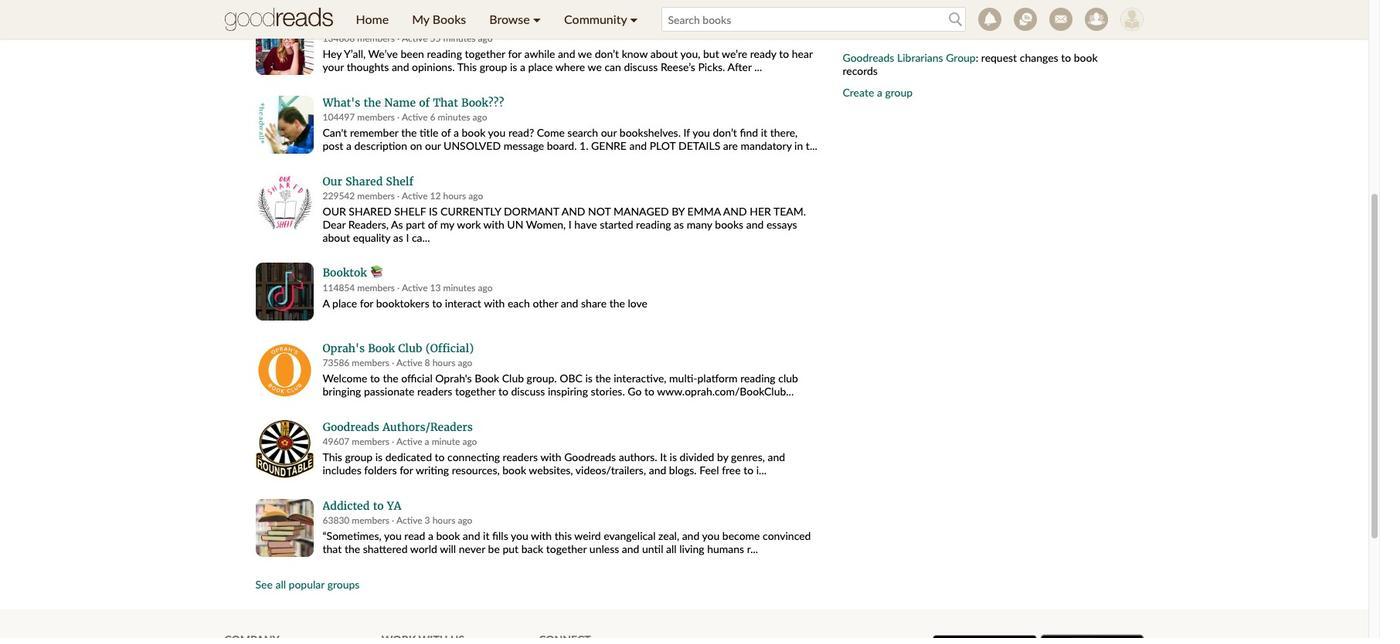 Task type: describe. For each thing, give the bounding box(es) containing it.
videos/trailers,
[[576, 464, 646, 477]]

passionate
[[364, 385, 414, 398]]

and right zeal,
[[682, 529, 700, 542]]

book inside goodreads authors/readers 49607 members · active a minute ago this group is dedicated to connecting readers with goodreads authors. it is divided by genres, and includes folders for writing resources, book websites, videos/trailers, and blogs.  feel free to i...
[[502, 464, 526, 477]]

hours inside oprah's book club (official) 73586 members · active 8 hours ago welcome to the official oprah's book club group. obc is the interactive, multi-platform reading club bringing passionate readers together to discuss inspiring stories.  go to www.oprah.com/bookclub...
[[432, 357, 455, 369]]

if
[[684, 126, 690, 139]]

title
[[420, 126, 438, 139]]

group.
[[527, 372, 557, 385]]

· inside booktok 📚 114854 members · active 13 minutes ago a place for booktokers to interact with each other and share the love
[[397, 282, 400, 294]]

together inside oprah's book club (official) 73586 members · active 8 hours ago welcome to the official oprah's book club group. obc is the interactive, multi-platform reading club bringing passionate readers together to discuss inspiring stories.  go to www.oprah.com/bookclub...
[[455, 385, 496, 398]]

and left be
[[463, 529, 480, 542]]

many
[[687, 218, 712, 231]]

shattered
[[363, 542, 408, 556]]

after
[[728, 60, 752, 73]]

13
[[430, 282, 441, 294]]

in
[[795, 139, 803, 152]]

welcome
[[323, 372, 367, 385]]

are
[[723, 139, 738, 152]]

about inside our shared shelf 229542 members · active 12 hours ago our shared shelf is currently dormant and not managed by emma and her team. dear readers,   as part of my work with un women, i have started reading as many books and essays about equality as i ca...
[[323, 231, 350, 244]]

readers,
[[348, 218, 389, 231]]

together inside reese's book club x hello sunshine 134808 members · active 55 minutes ago hey y'all,  we've been reading together for awhile and we don't know about you, but we're ready to hear your thoughts and opinions. this group is a place where we can discuss reese's picks.  after ...
[[465, 47, 505, 60]]

1 horizontal spatial as
[[674, 218, 684, 231]]

but
[[703, 47, 719, 60]]

3 hours ago element
[[425, 515, 472, 526]]

is inside reese's book club x hello sunshine 134808 members · active 55 minutes ago hey y'all,  we've been reading together for awhile and we don't know about you, but we're ready to hear your thoughts and opinions. this group is a place where we can discuss reese's picks.  after ...
[[510, 60, 517, 73]]

2 horizontal spatial group
[[885, 86, 913, 99]]

to inside reese's book club x hello sunshine 134808 members · active 55 minutes ago hey y'all,  we've been reading together for awhile and we don't know about you, but we're ready to hear your thoughts and opinions. this group is a place where we can discuss reese's picks.  after ...
[[779, 47, 789, 60]]

49607
[[323, 436, 350, 447]]

r...
[[747, 542, 758, 556]]

create a group link
[[843, 86, 913, 99]]

· inside what's the name of that book??? 104497 members · active 6 minutes ago can't remember the title of a book you read? come search our bookshelves. if you don't find it there, post a description on our unsolved message board.  1. genre and plot details are mandatory in t...
[[397, 111, 400, 123]]

minutes for hello
[[443, 32, 476, 44]]

details
[[679, 139, 720, 152]]

and right 'i...'
[[768, 450, 785, 464]]

goodreads authors/readers link
[[323, 420, 820, 434]]

2 vertical spatial club
[[502, 372, 524, 385]]

it
[[660, 450, 667, 464]]

active inside addicted to ya 63830 members · active 3 hours ago "sometimes, you read a book and it fills you with this weird evangelical zeal, and you become convinced that the shattered world will never be put back together unless and until all living humans r...
[[396, 515, 422, 526]]

menu containing home
[[344, 0, 650, 39]]

you left read in the bottom of the page
[[384, 529, 402, 542]]

official
[[401, 372, 433, 385]]

until
[[642, 542, 663, 556]]

my books link
[[400, 0, 478, 39]]

browse
[[489, 12, 530, 26]]

group inside reese's book club x hello sunshine 134808 members · active 55 minutes ago hey y'all,  we've been reading together for awhile and we don't know about you, but we're ready to hear your thoughts and opinions. this group is a place where we can discuss reese's picks.  after ...
[[480, 60, 507, 73]]

members inside reese's book club x hello sunshine 134808 members · active 55 minutes ago hey y'all,  we've been reading together for awhile and we don't know about you, but we're ready to hear your thoughts and opinions. this group is a place where we can discuss reese's picks.  after ...
[[357, 32, 395, 44]]

it inside addicted to ya 63830 members · active 3 hours ago "sometimes, you read a book and it fills you with this weird evangelical zeal, and you become convinced that the shattered world will never be put back together unless and until all living humans r...
[[483, 529, 490, 542]]

8
[[425, 357, 430, 369]]

inspiring
[[548, 385, 588, 398]]

notifications image
[[978, 8, 1001, 31]]

a inside addicted to ya 63830 members · active 3 hours ago "sometimes, you read a book and it fills you with this weird evangelical zeal, and you become convinced that the shattered world will never be put back together unless and until all living humans r...
[[428, 529, 433, 542]]

see
[[255, 578, 273, 591]]

friend requests image
[[1085, 8, 1108, 31]]

and right awhile
[[558, 47, 575, 60]]

book inside what's the name of that book??? 104497 members · active 6 minutes ago can't remember the title of a book you read? come search our bookshelves. if you don't find it there, post a description on our unsolved message board.  1. genre and plot details are mandatory in t...
[[462, 126, 486, 139]]

to left 'i...'
[[744, 464, 754, 477]]

6
[[430, 111, 435, 123]]

my group discussions image
[[1014, 8, 1037, 31]]

for inside goodreads authors/readers 49607 members · active a minute ago this group is dedicated to connecting readers with goodreads authors. it is divided by genres, and includes folders for writing resources, book websites, videos/trailers, and blogs.  feel free to i...
[[400, 464, 413, 477]]

group
[[946, 51, 976, 64]]

is left dedicated
[[375, 450, 383, 464]]

multi-
[[669, 372, 697, 385]]

put
[[503, 542, 519, 556]]

book inside the : request changes to book records
[[1074, 51, 1098, 64]]

0 horizontal spatial as
[[393, 231, 403, 244]]

don't inside reese's book club x hello sunshine 134808 members · active 55 minutes ago hey y'all,  we've been reading together for awhile and we don't know about you, but we're ready to hear your thoughts and opinions. this group is a place where we can discuss reese's picks.  after ...
[[595, 47, 619, 60]]

shelf
[[394, 205, 426, 218]]

▾ for community ▾
[[630, 12, 638, 26]]

websites,
[[529, 464, 573, 477]]

with inside goodreads authors/readers 49607 members · active a minute ago this group is dedicated to connecting readers with goodreads authors. it is divided by genres, and includes folders for writing resources, book websites, videos/trailers, and blogs.  feel free to i...
[[540, 450, 562, 464]]

discuss inside reese's book club x hello sunshine 134808 members · active 55 minutes ago hey y'all,  we've been reading together for awhile and we don't know about you, but we're ready to hear your thoughts and opinions. this group is a place where we can discuss reese's picks.  after ...
[[624, 60, 658, 73]]

55 minutes ago element
[[430, 32, 493, 44]]

a inside goodreads authors/readers 49607 members · active a minute ago this group is dedicated to connecting readers with goodreads authors. it is divided by genres, and includes folders for writing resources, book websites, videos/trailers, and blogs.  feel free to i...
[[425, 436, 429, 447]]

find
[[740, 126, 758, 139]]

world
[[410, 542, 437, 556]]

reese's book club x hello sunshine 134808 members · active 55 minutes ago hey y'all,  we've been reading together for awhile and we don't know about you, but we're ready to hear your thoughts and opinions. this group is a place where we can discuss reese's picks.  after ...
[[323, 17, 813, 73]]

equality
[[353, 231, 390, 244]]

the inside booktok 📚 114854 members · active 13 minutes ago a place for booktokers to interact with each other and share the love
[[609, 297, 625, 310]]

emma
[[687, 205, 721, 218]]

active inside our shared shelf 229542 members · active 12 hours ago our shared shelf is currently dormant and not managed by emma and her team. dear readers,   as part of my work with un women, i have started reading as many books and essays about equality as i ca...
[[402, 190, 428, 202]]

ago inside reese's book club x hello sunshine 134808 members · active 55 minutes ago hey y'all,  we've been reading together for awhile and we don't know about you, but we're ready to hear your thoughts and opinions. this group is a place where we can discuss reese's picks.  after ...
[[478, 32, 493, 44]]

other
[[533, 297, 558, 310]]

our shared shelf 229542 members · active 12 hours ago our shared shelf is currently dormant and not managed by emma and her team. dear readers,   as part of my work with un women, i have started reading as many books and essays about equality as i ca...
[[323, 175, 806, 244]]

where
[[555, 60, 585, 73]]

share
[[581, 297, 607, 310]]

create
[[843, 86, 874, 99]]

post
[[323, 139, 343, 152]]

members inside our shared shelf 229542 members · active 12 hours ago our shared shelf is currently dormant and not managed by emma and her team. dear readers,   as part of my work with un women, i have started reading as many books and essays about equality as i ca...
[[357, 190, 395, 202]]

blogs.
[[669, 464, 697, 477]]

we've
[[368, 47, 398, 60]]

bookshelves.
[[620, 126, 681, 139]]

reading inside reese's book club x hello sunshine 134808 members · active 55 minutes ago hey y'all,  we've been reading together for awhile and we don't know about you, but we're ready to hear your thoughts and opinions. this group is a place where we can discuss reese's picks.  after ...
[[427, 47, 462, 60]]

resources,
[[452, 464, 500, 477]]

55
[[430, 32, 441, 44]]

zeal,
[[658, 529, 679, 542]]

and inside booktok 📚 114854 members · active 13 minutes ago a place for booktokers to interact with each other and share the love
[[561, 297, 578, 310]]

active inside goodreads authors/readers 49607 members · active a minute ago this group is dedicated to connecting readers with goodreads authors. it is divided by genres, and includes folders for writing resources, book websites, videos/trailers, and blogs.  feel free to i...
[[396, 436, 422, 447]]

reese's book club x hello sunshine image
[[255, 17, 313, 75]]

you left read?
[[488, 126, 506, 139]]

my
[[440, 218, 454, 231]]

a right the post
[[346, 139, 352, 152]]

and left until
[[622, 542, 639, 556]]

see all popular groups link
[[255, 578, 360, 591]]

the left official
[[383, 372, 398, 385]]

addicted to ya link
[[323, 499, 820, 513]]

a down 6 minutes ago element
[[454, 126, 459, 139]]

229542
[[323, 190, 355, 202]]

obc
[[560, 372, 583, 385]]

description
[[354, 139, 407, 152]]

104497
[[323, 111, 355, 123]]

authors/readers
[[383, 420, 473, 434]]

ago inside what's the name of that book??? 104497 members · active 6 minutes ago can't remember the title of a book you read? come search our bookshelves. if you don't find it there, post a description on our unsolved message board.  1. genre and plot details are mandatory in t...
[[473, 111, 487, 123]]

a right create on the right top
[[877, 86, 882, 99]]

dedicated
[[385, 450, 432, 464]]

not
[[588, 205, 611, 218]]

fills
[[492, 529, 508, 542]]

stories.
[[591, 385, 625, 398]]

and left blogs.
[[649, 464, 666, 477]]

book for reese's
[[366, 17, 393, 31]]

it inside what's the name of that book??? 104497 members · active 6 minutes ago can't remember the title of a book you read? come search our bookshelves. if you don't find it there, post a description on our unsolved message board.  1. genre and plot details are mandatory in t...
[[761, 126, 767, 139]]

members inside booktok 📚 114854 members · active 13 minutes ago a place for booktokers to interact with each other and share the love
[[357, 282, 395, 294]]

ago inside booktok 📚 114854 members · active 13 minutes ago a place for booktokers to interact with each other and share the love
[[478, 282, 493, 294]]

63830
[[323, 515, 350, 526]]

and right thoughts
[[392, 60, 409, 73]]

don't inside what's the name of that book??? 104497 members · active 6 minutes ago can't remember the title of a book you read? come search our bookshelves. if you don't find it there, post a description on our unsolved message board.  1. genre and plot details are mandatory in t...
[[713, 126, 737, 139]]

...
[[754, 60, 762, 73]]

to left group.
[[498, 385, 508, 398]]

minute
[[432, 436, 460, 447]]

:
[[976, 51, 979, 64]]

members inside what's the name of that book??? 104497 members · active 6 minutes ago can't remember the title of a book you read? come search our bookshelves. if you don't find it there, post a description on our unsolved message board.  1. genre and plot details are mandatory in t...
[[357, 111, 395, 123]]

book???
[[461, 96, 504, 110]]

work
[[457, 218, 481, 231]]

books
[[715, 218, 744, 231]]

a inside reese's book club x hello sunshine 134808 members · active 55 minutes ago hey y'all,  we've been reading together for awhile and we don't know about you, but we're ready to hear your thoughts and opinions. this group is a place where we can discuss reese's picks.  after ...
[[520, 60, 525, 73]]

minutes inside booktok 📚 114854 members · active 13 minutes ago a place for booktokers to interact with each other and share the love
[[443, 282, 476, 294]]

currently
[[441, 205, 501, 218]]

this inside goodreads authors/readers 49607 members · active a minute ago this group is dedicated to connecting readers with goodreads authors. it is divided by genres, and includes folders for writing resources, book websites, videos/trailers, and blogs.  feel free to i...
[[323, 450, 342, 464]]

all inside addicted to ya 63830 members · active 3 hours ago "sometimes, you read a book and it fills you with this weird evangelical zeal, and you become convinced that the shattered world will never be put back together unless and until all living humans r...
[[666, 542, 677, 556]]

authors.
[[619, 450, 657, 464]]

active inside reese's book club x hello sunshine 134808 members · active 55 minutes ago hey y'all,  we've been reading together for awhile and we don't know about you, but we're ready to hear your thoughts and opinions. this group is a place where we can discuss reese's picks.  after ...
[[402, 32, 428, 44]]

have
[[574, 218, 597, 231]]

goodreads authors/readers image
[[255, 420, 313, 478]]

active inside what's the name of that book??? 104497 members · active 6 minutes ago can't remember the title of a book you read? come search our bookshelves. if you don't find it there, post a description on our unsolved message board.  1. genre and plot details are mandatory in t...
[[402, 111, 428, 123]]

know
[[622, 47, 648, 60]]

to down minute on the left bottom
[[435, 450, 445, 464]]

picks.
[[698, 60, 725, 73]]

a
[[323, 297, 330, 310]]

of inside our shared shelf 229542 members · active 12 hours ago our shared shelf is currently dormant and not managed by emma and her team. dear readers,   as part of my work with un women, i have started reading as many books and essays about equality as i ca...
[[428, 218, 438, 231]]

test dummy image
[[1120, 8, 1143, 31]]

book for oprah's
[[368, 341, 395, 355]]

you right fills
[[511, 529, 528, 542]]

we're
[[722, 47, 747, 60]]

by
[[717, 450, 728, 464]]

place inside booktok 📚 114854 members · active 13 minutes ago a place for booktokers to interact with each other and share the love
[[332, 297, 357, 310]]



Task type: locate. For each thing, give the bounding box(es) containing it.
goodreads down 'more'
[[843, 51, 894, 64]]

to inside the : request changes to book records
[[1061, 51, 1071, 64]]

2 vertical spatial minutes
[[443, 282, 476, 294]]

together inside addicted to ya 63830 members · active 3 hours ago "sometimes, you read a book and it fills you with this weird evangelical zeal, and you become convinced that the shattered world will never be put back together unless and until all living humans r...
[[546, 542, 587, 556]]

0 horizontal spatial about
[[323, 231, 350, 244]]

all right until
[[666, 542, 677, 556]]

as
[[674, 218, 684, 231], [393, 231, 403, 244]]

2 vertical spatial together
[[546, 542, 587, 556]]

1 vertical spatial group
[[885, 86, 913, 99]]

book down friend requests icon
[[1074, 51, 1098, 64]]

reese's
[[661, 60, 695, 73]]

with left the this
[[531, 529, 552, 542]]

a down authors/readers
[[425, 436, 429, 447]]

2 vertical spatial group
[[345, 450, 373, 464]]

goodreads librarians group
[[843, 51, 976, 64]]

together down 55 minutes ago element
[[465, 47, 505, 60]]

ya
[[387, 499, 402, 513]]

12 hours ago element
[[430, 190, 483, 202]]

hours right 12
[[443, 190, 466, 202]]

ago up interact
[[478, 282, 493, 294]]

0 horizontal spatial our
[[425, 139, 441, 152]]

reading left by
[[636, 218, 671, 231]]

community ▾
[[564, 12, 638, 26]]

0 vertical spatial goodreads
[[843, 51, 894, 64]]

: request changes to book records
[[843, 51, 1098, 77]]

0 vertical spatial this
[[457, 60, 477, 73]]

changes
[[1020, 51, 1058, 64]]

it
[[761, 126, 767, 139], [483, 529, 490, 542]]

download app for android image
[[1040, 634, 1144, 638]]

0 vertical spatial reading
[[427, 47, 462, 60]]

the left title
[[401, 126, 417, 139]]

goodreads authors/readers 49607 members · active a minute ago this group is dedicated to connecting readers with goodreads authors. it is divided by genres, and includes folders for writing resources, book websites, videos/trailers, and blogs.  feel free to i...
[[323, 420, 785, 477]]

members up the folders
[[352, 436, 390, 447]]

as left part
[[393, 231, 403, 244]]

become
[[722, 529, 760, 542]]

2 vertical spatial hours
[[432, 515, 455, 526]]

0 horizontal spatial ▾
[[533, 12, 541, 26]]

· inside reese's book club x hello sunshine 134808 members · active 55 minutes ago hey y'all,  we've been reading together for awhile and we don't know about you, but we're ready to hear your thoughts and opinions. this group is a place where we can discuss reese's picks.  after ...
[[397, 32, 400, 44]]

hours for our shared shelf
[[443, 190, 466, 202]]

ago down (official)
[[458, 357, 472, 369]]

and left her
[[723, 205, 747, 218]]

6 minutes ago element
[[430, 111, 487, 123]]

reading down 55 in the left of the page
[[427, 47, 462, 60]]

1 horizontal spatial all
[[666, 542, 677, 556]]

read?
[[508, 126, 534, 139]]

this down 55 minutes ago element
[[457, 60, 477, 73]]

1 horizontal spatial ▾
[[630, 12, 638, 26]]

bringing
[[323, 385, 361, 398]]

come
[[537, 126, 565, 139]]

· inside oprah's book club (official) 73586 members · active 8 hours ago welcome to the official oprah's book club group. obc is the interactive, multi-platform reading club bringing passionate readers together to discuss inspiring stories.  go to www.oprah.com/bookclub...
[[392, 357, 394, 369]]

minutes for that
[[438, 111, 470, 123]]

1 horizontal spatial about
[[650, 47, 678, 60]]

with down goodreads authors/readers link
[[540, 450, 562, 464]]

1 vertical spatial reading
[[636, 218, 671, 231]]

0 horizontal spatial for
[[360, 297, 373, 310]]

0 vertical spatial it
[[761, 126, 767, 139]]

never
[[459, 542, 485, 556]]

managed
[[614, 205, 669, 218]]

readers inside goodreads authors/readers 49607 members · active a minute ago this group is dedicated to connecting readers with goodreads authors. it is divided by genres, and includes folders for writing resources, book websites, videos/trailers, and blogs.  feel free to i...
[[503, 450, 538, 464]]

addicted to ya 63830 members · active 3 hours ago "sometimes, you read a book and it fills you with this weird evangelical zeal, and you become convinced that the shattered world will never be put back together unless and until all living humans r...
[[323, 499, 811, 556]]

to left hear
[[779, 47, 789, 60]]

1 ▾ from the left
[[533, 12, 541, 26]]

· up booktokers
[[397, 282, 400, 294]]

·
[[397, 32, 400, 44], [397, 111, 400, 123], [397, 190, 400, 202], [397, 282, 400, 294], [392, 357, 394, 369], [392, 436, 394, 447], [392, 515, 394, 526]]

you,
[[680, 47, 700, 60]]

0 vertical spatial book
[[366, 17, 393, 31]]

awhile
[[524, 47, 555, 60]]

· down 'shelf'
[[397, 190, 400, 202]]

Search books text field
[[661, 7, 966, 32]]

there,
[[770, 126, 798, 139]]

1 and from the left
[[562, 205, 585, 218]]

download app for ios image
[[933, 635, 1037, 638]]

women,
[[526, 218, 566, 231]]

oprah's up 73586
[[323, 341, 365, 355]]

is left awhile
[[510, 60, 517, 73]]

1 vertical spatial club
[[398, 341, 422, 355]]

goodreads up 49607
[[323, 420, 379, 434]]

hours inside our shared shelf 229542 members · active 12 hours ago our shared shelf is currently dormant and not managed by emma and her team. dear readers,   as part of my work with un women, i have started reading as many books and essays about equality as i ca...
[[443, 190, 466, 202]]

0 vertical spatial about
[[650, 47, 678, 60]]

1 horizontal spatial don't
[[713, 126, 737, 139]]

club for (official)
[[398, 341, 422, 355]]

of
[[419, 96, 430, 110], [441, 126, 451, 139], [428, 218, 438, 231]]

ago inside oprah's book club (official) 73586 members · active 8 hours ago welcome to the official oprah's book club group. obc is the interactive, multi-platform reading club bringing passionate readers together to discuss inspiring stories.  go to www.oprah.com/bookclub...
[[458, 357, 472, 369]]

place left where
[[528, 60, 553, 73]]

on
[[410, 139, 422, 152]]

0 vertical spatial oprah's
[[323, 341, 365, 355]]

0 vertical spatial don't
[[595, 47, 619, 60]]

members inside oprah's book club (official) 73586 members · active 8 hours ago welcome to the official oprah's book club group. obc is the interactive, multi-platform reading club bringing passionate readers together to discuss inspiring stories.  go to www.oprah.com/bookclub...
[[352, 357, 390, 369]]

about down our
[[323, 231, 350, 244]]

1 horizontal spatial oprah's
[[435, 372, 472, 385]]

1 vertical spatial don't
[[713, 126, 737, 139]]

and
[[558, 47, 575, 60], [392, 60, 409, 73], [629, 139, 647, 152], [746, 218, 764, 231], [561, 297, 578, 310], [768, 450, 785, 464], [649, 464, 666, 477], [463, 529, 480, 542], [682, 529, 700, 542], [622, 542, 639, 556]]

it left fills
[[483, 529, 490, 542]]

0 vertical spatial group
[[480, 60, 507, 73]]

0 horizontal spatial i
[[406, 231, 409, 244]]

1 vertical spatial for
[[360, 297, 373, 310]]

book inside addicted to ya 63830 members · active 3 hours ago "sometimes, you read a book and it fills you with this weird evangelical zeal, and you become convinced that the shattered world will never be put back together unless and until all living humans r...
[[436, 529, 460, 542]]

active inside booktok 📚 114854 members · active 13 minutes ago a place for booktokers to interact with each other and share the love
[[402, 282, 428, 294]]

0 horizontal spatial discuss
[[511, 385, 545, 398]]

book up 'passionate'
[[368, 341, 395, 355]]

active inside oprah's book club (official) 73586 members · active 8 hours ago welcome to the official oprah's book club group. obc is the interactive, multi-platform reading club bringing passionate readers together to discuss inspiring stories.  go to www.oprah.com/bookclub...
[[396, 357, 422, 369]]

groups
[[887, 16, 938, 37], [327, 578, 360, 591]]

groups right "popular"
[[327, 578, 360, 591]]

0 vertical spatial readers
[[417, 385, 452, 398]]

ago up connecting
[[462, 436, 477, 447]]

0 vertical spatial of
[[419, 96, 430, 110]]

1 vertical spatial oprah's
[[435, 372, 472, 385]]

· down "name"
[[397, 111, 400, 123]]

ago down sunshine
[[478, 32, 493, 44]]

for down the 📚 on the left of page
[[360, 297, 373, 310]]

browse ▾
[[489, 12, 541, 26]]

group up book???
[[480, 60, 507, 73]]

2 and from the left
[[723, 205, 747, 218]]

1 vertical spatial readers
[[503, 450, 538, 464]]

together
[[465, 47, 505, 60], [455, 385, 496, 398], [546, 542, 587, 556]]

club for x
[[396, 17, 420, 31]]

members inside goodreads authors/readers 49607 members · active a minute ago this group is dedicated to connecting readers with goodreads authors. it is divided by genres, and includes folders for writing resources, book websites, videos/trailers, and blogs.  feel free to i...
[[352, 436, 390, 447]]

2 horizontal spatial for
[[508, 47, 522, 60]]

13 minutes ago element
[[430, 282, 493, 294]]

our
[[323, 175, 342, 188]]

1 horizontal spatial reading
[[636, 218, 671, 231]]

members inside addicted to ya 63830 members · active 3 hours ago "sometimes, you read a book and it fills you with this weird evangelical zeal, and you become convinced that the shattered world will never be put back together unless and until all living humans r...
[[352, 515, 390, 526]]

this down 49607
[[323, 450, 342, 464]]

minutes down that
[[438, 111, 470, 123]]

and right books
[[746, 218, 764, 231]]

0 vertical spatial place
[[528, 60, 553, 73]]

active left 6
[[402, 111, 428, 123]]

evangelical
[[604, 529, 656, 542]]

1 horizontal spatial group
[[480, 60, 507, 73]]

minutes inside reese's book club x hello sunshine 134808 members · active 55 minutes ago hey y'all,  we've been reading together for awhile and we don't know about you, but we're ready to hear your thoughts and opinions. this group is a place where we can discuss reese's picks.  after ...
[[443, 32, 476, 44]]

1 vertical spatial of
[[441, 126, 451, 139]]

1 vertical spatial book
[[368, 341, 395, 355]]

0 vertical spatial together
[[465, 47, 505, 60]]

community
[[564, 12, 627, 26]]

of right title
[[441, 126, 451, 139]]

all
[[666, 542, 677, 556], [275, 578, 286, 591]]

readers inside oprah's book club (official) 73586 members · active 8 hours ago welcome to the official oprah's book club group. obc is the interactive, multi-platform reading club bringing passionate readers together to discuss inspiring stories.  go to www.oprah.com/bookclub...
[[417, 385, 452, 398]]

0 vertical spatial minutes
[[443, 32, 476, 44]]

ago up currently
[[469, 190, 483, 202]]

that
[[323, 542, 342, 556]]

reading inside our shared shelf 229542 members · active 12 hours ago our shared shelf is currently dormant and not managed by emma and her team. dear readers,   as part of my work with un women, i have started reading as many books and essays about equality as i ca...
[[636, 218, 671, 231]]

1 horizontal spatial our
[[601, 126, 617, 139]]

1 horizontal spatial readers
[[503, 450, 538, 464]]

together right back
[[546, 542, 587, 556]]

book inside reese's book club x hello sunshine 134808 members · active 55 minutes ago hey y'all,  we've been reading together for awhile and we don't know about you, but we're ready to hear your thoughts and opinions. this group is a place where we can discuss reese's picks.  after ...
[[366, 17, 393, 31]]

0 horizontal spatial and
[[562, 205, 585, 218]]

records
[[843, 64, 878, 77]]

· up we've
[[397, 32, 400, 44]]

addicted
[[323, 499, 370, 513]]

▾ up know
[[630, 12, 638, 26]]

with left un
[[483, 218, 504, 231]]

1 horizontal spatial discuss
[[624, 60, 658, 73]]

active
[[402, 32, 428, 44], [402, 111, 428, 123], [402, 190, 428, 202], [402, 282, 428, 294], [396, 357, 422, 369], [396, 436, 422, 447], [396, 515, 422, 526]]

is
[[510, 60, 517, 73], [585, 372, 593, 385], [375, 450, 383, 464], [670, 450, 677, 464]]

a left where
[[520, 60, 525, 73]]

i left "have"
[[569, 218, 572, 231]]

1 vertical spatial together
[[455, 385, 496, 398]]

team.
[[773, 205, 806, 218]]

goodreads for librarians
[[843, 51, 894, 64]]

0 horizontal spatial don't
[[595, 47, 619, 60]]

this inside reese's book club x hello sunshine 134808 members · active 55 minutes ago hey y'all,  we've been reading together for awhile and we don't know about you, but we're ready to hear your thoughts and opinions. this group is a place where we can discuss reese's picks.  after ...
[[457, 60, 477, 73]]

inbox image
[[1049, 8, 1072, 31]]

what's
[[323, 96, 360, 110]]

· inside our shared shelf 229542 members · active 12 hours ago our shared shelf is currently dormant and not managed by emma and her team. dear readers,   as part of my work with un women, i have started reading as many books and essays about equality as i ca...
[[397, 190, 400, 202]]

writing
[[416, 464, 449, 477]]

group inside goodreads authors/readers 49607 members · active a minute ago this group is dedicated to connecting readers with goodreads authors. it is divided by genres, and includes folders for writing resources, book websites, videos/trailers, and blogs.  feel free to i...
[[345, 450, 373, 464]]

ago down book???
[[473, 111, 487, 123]]

you
[[488, 126, 506, 139], [693, 126, 710, 139], [384, 529, 402, 542], [511, 529, 528, 542], [702, 529, 720, 542]]

with inside booktok 📚 114854 members · active 13 minutes ago a place for booktokers to interact with each other and share the love
[[484, 297, 505, 310]]

to inside addicted to ya 63830 members · active 3 hours ago "sometimes, you read a book and it fills you with this weird evangelical zeal, and you become convinced that the shattered world will never be put back together unless and until all living humans r...
[[373, 499, 384, 513]]

0 vertical spatial club
[[396, 17, 420, 31]]

is right the it at the bottom left of page
[[670, 450, 677, 464]]

platform
[[697, 372, 738, 385]]

about inside reese's book club x hello sunshine 134808 members · active 55 minutes ago hey y'all,  we've been reading together for awhile and we don't know about you, but we're ready to hear your thoughts and opinions. this group is a place where we can discuss reese's picks.  after ...
[[650, 47, 678, 60]]

· down ya
[[392, 515, 394, 526]]

and inside what's the name of that book??? 104497 members · active 6 minutes ago can't remember the title of a book you read? come search our bookshelves. if you don't find it there, post a description on our unsolved message board.  1. genre and plot details are mandatory in t...
[[629, 139, 647, 152]]

goodreads down goodreads authors/readers link
[[564, 450, 616, 464]]

booktok 📚 image
[[255, 263, 313, 321]]

to right go
[[644, 385, 654, 398]]

can
[[605, 60, 621, 73]]

club left group.
[[502, 372, 524, 385]]

ago up 'never'
[[458, 515, 472, 526]]

for inside booktok 📚 114854 members · active 13 minutes ago a place for booktokers to interact with each other and share the love
[[360, 297, 373, 310]]

0 horizontal spatial group
[[345, 450, 373, 464]]

started
[[600, 218, 633, 231]]

0 vertical spatial hours
[[443, 190, 466, 202]]

groups up goodreads librarians group link
[[887, 16, 938, 37]]

1 vertical spatial groups
[[327, 578, 360, 591]]

of left my
[[428, 218, 438, 231]]

2 vertical spatial for
[[400, 464, 413, 477]]

0 horizontal spatial place
[[332, 297, 357, 310]]

"sometimes,
[[323, 529, 382, 542]]

members up remember at top left
[[357, 111, 395, 123]]

and inside our shared shelf 229542 members · active 12 hours ago our shared shelf is currently dormant and not managed by emma and her team. dear readers,   as part of my work with un women, i have started reading as many books and essays about equality as i ca...
[[746, 218, 764, 231]]

our right search
[[601, 126, 617, 139]]

2 horizontal spatial reading
[[740, 372, 776, 385]]

0 horizontal spatial all
[[275, 578, 286, 591]]

1 vertical spatial this
[[323, 450, 342, 464]]

back
[[521, 542, 543, 556]]

reading inside oprah's book club (official) 73586 members · active 8 hours ago welcome to the official oprah's book club group. obc is the interactive, multi-platform reading club bringing passionate readers together to discuss inspiring stories.  go to www.oprah.com/bookclub...
[[740, 372, 776, 385]]

▾ for browse ▾
[[533, 12, 541, 26]]

(official)
[[426, 341, 474, 355]]

to left ya
[[373, 499, 384, 513]]

message
[[504, 139, 544, 152]]

hello
[[433, 17, 462, 31]]

2 vertical spatial goodreads
[[564, 450, 616, 464]]

readers right resources,
[[503, 450, 538, 464]]

minutes inside what's the name of that book??? 104497 members · active 6 minutes ago can't remember the title of a book you read? come search our bookshelves. if you don't find it there, post a description on our unsolved message board.  1. genre and plot details are mandatory in t...
[[438, 111, 470, 123]]

is inside oprah's book club (official) 73586 members · active 8 hours ago welcome to the official oprah's book club group. obc is the interactive, multi-platform reading club bringing passionate readers together to discuss inspiring stories.  go to www.oprah.com/bookclub...
[[585, 372, 593, 385]]

to right welcome
[[370, 372, 380, 385]]

members down the 📚 on the left of page
[[357, 282, 395, 294]]

1 horizontal spatial groups
[[887, 16, 938, 37]]

the inside addicted to ya 63830 members · active 3 hours ago "sometimes, you read a book and it fills you with this weird evangelical zeal, and you become convinced that the shattered world will never be put back together unless and until all living humans r...
[[345, 542, 360, 556]]

reese's
[[323, 17, 363, 31]]

part
[[406, 218, 425, 231]]

0 horizontal spatial this
[[323, 450, 342, 464]]

see all popular groups
[[255, 578, 360, 591]]

as left many
[[674, 218, 684, 231]]

0 horizontal spatial groups
[[327, 578, 360, 591]]

members up welcome
[[352, 357, 390, 369]]

8 hours ago element
[[425, 357, 472, 369]]

oprah's book club (official) 73586 members · active 8 hours ago welcome to the official oprah's book club group. obc is the interactive, multi-platform reading club bringing passionate readers together to discuss inspiring stories.  go to www.oprah.com/bookclub...
[[323, 341, 798, 398]]

our right "on"
[[425, 139, 441, 152]]

readers
[[417, 385, 452, 398], [503, 450, 538, 464]]

· inside addicted to ya 63830 members · active 3 hours ago "sometimes, you read a book and it fills you with this weird evangelical zeal, and you become convinced that the shattered world will never be put back together unless and until all living humans r...
[[392, 515, 394, 526]]

group down 49607
[[345, 450, 373, 464]]

ago inside our shared shelf 229542 members · active 12 hours ago our shared shelf is currently dormant and not managed by emma and her team. dear readers,   as part of my work with un women, i have started reading as many books and essays about equality as i ca...
[[469, 190, 483, 202]]

2 vertical spatial reading
[[740, 372, 776, 385]]

1 horizontal spatial for
[[400, 464, 413, 477]]

1 vertical spatial minutes
[[438, 111, 470, 123]]

name
[[384, 96, 416, 110]]

to
[[779, 47, 789, 60], [1061, 51, 1071, 64], [432, 297, 442, 310], [370, 372, 380, 385], [498, 385, 508, 398], [644, 385, 654, 398], [435, 450, 445, 464], [744, 464, 754, 477], [373, 499, 384, 513]]

0 horizontal spatial readers
[[417, 385, 452, 398]]

2 vertical spatial of
[[428, 218, 438, 231]]

1 horizontal spatial i
[[569, 218, 572, 231]]

1 horizontal spatial this
[[457, 60, 477, 73]]

0 vertical spatial all
[[666, 542, 677, 556]]

1 vertical spatial discuss
[[511, 385, 545, 398]]

unless
[[589, 542, 619, 556]]

hours for addicted to ya
[[432, 515, 455, 526]]

essays
[[767, 218, 797, 231]]

read
[[404, 529, 425, 542]]

create a group
[[843, 86, 913, 99]]

place inside reese's book club x hello sunshine 134808 members · active 55 minutes ago hey y'all,  we've been reading together for awhile and we don't know about you, but we're ready to hear your thoughts and opinions. this group is a place where we can discuss reese's picks.  after ...
[[528, 60, 553, 73]]

sunshine
[[465, 17, 515, 31]]

convinced
[[763, 529, 811, 542]]

Search for books to add to your shelves search field
[[661, 7, 966, 32]]

0 vertical spatial groups
[[887, 16, 938, 37]]

hours inside addicted to ya 63830 members · active 3 hours ago "sometimes, you read a book and it fills you with this weird evangelical zeal, and you become convinced that the shattered world will never be put back together unless and until all living humans r...
[[432, 515, 455, 526]]

the right obc
[[595, 372, 611, 385]]

dormant
[[504, 205, 559, 218]]

2 horizontal spatial goodreads
[[843, 51, 894, 64]]

members
[[357, 32, 395, 44], [357, 111, 395, 123], [357, 190, 395, 202], [357, 282, 395, 294], [352, 357, 390, 369], [352, 436, 390, 447], [352, 515, 390, 526]]

ago inside addicted to ya 63830 members · active 3 hours ago "sometimes, you read a book and it fills you with this weird evangelical zeal, and you become convinced that the shattered world will never be put back together unless and until all living humans r...
[[458, 515, 472, 526]]

1 horizontal spatial place
[[528, 60, 553, 73]]

goodreads for authors/readers
[[323, 420, 379, 434]]

0 horizontal spatial it
[[483, 529, 490, 542]]

2 ▾ from the left
[[630, 12, 638, 26]]

discuss inside oprah's book club (official) 73586 members · active 8 hours ago welcome to the official oprah's book club group. obc is the interactive, multi-platform reading club bringing passionate readers together to discuss inspiring stories.  go to www.oprah.com/bookclub...
[[511, 385, 545, 398]]

booktok 📚 link
[[323, 263, 820, 280]]

· inside goodreads authors/readers 49607 members · active a minute ago this group is dedicated to connecting readers with goodreads authors. it is divided by genres, and includes folders for writing resources, book websites, videos/trailers, and blogs.  feel free to i...
[[392, 436, 394, 447]]

for right the folders
[[400, 464, 413, 477]]

active up been
[[402, 32, 428, 44]]

with inside our shared shelf 229542 members · active 12 hours ago our shared shelf is currently dormant and not managed by emma and her team. dear readers,   as part of my work with un women, i have started reading as many books and essays about equality as i ca...
[[483, 218, 504, 231]]

by
[[672, 205, 685, 218]]

0 vertical spatial discuss
[[624, 60, 658, 73]]

1 horizontal spatial it
[[761, 126, 767, 139]]

0 horizontal spatial reading
[[427, 47, 462, 60]]

📚
[[370, 266, 384, 280]]

club inside reese's book club x hello sunshine 134808 members · active 55 minutes ago hey y'all,  we've been reading together for awhile and we don't know about you, but we're ready to hear your thoughts and opinions. this group is a place where we can discuss reese's picks.  after ...
[[396, 17, 420, 31]]

active up dedicated
[[396, 436, 422, 447]]

active up official
[[396, 357, 422, 369]]

members up "sometimes,
[[352, 515, 390, 526]]

12
[[430, 190, 441, 202]]

114854
[[323, 282, 355, 294]]

0 horizontal spatial oprah's
[[323, 341, 365, 355]]

menu
[[344, 0, 650, 39]]

my
[[412, 12, 429, 26]]

2 vertical spatial book
[[475, 372, 499, 385]]

1 vertical spatial it
[[483, 529, 490, 542]]

the left "name"
[[364, 96, 381, 110]]

go
[[628, 385, 642, 398]]

reading left club
[[740, 372, 776, 385]]

you right the if
[[693, 126, 710, 139]]

1 horizontal spatial and
[[723, 205, 747, 218]]

thoughts
[[347, 60, 389, 73]]

hours down (official)
[[432, 357, 455, 369]]

addicted to ya image
[[255, 499, 313, 557]]

1 vertical spatial place
[[332, 297, 357, 310]]

what's the name of that book??? 104497 members · active 6 minutes ago can't remember the title of a book you read? come search our bookshelves. if you don't find it there, post a description on our unsolved message board.  1. genre and plot details are mandatory in t...
[[323, 96, 817, 152]]

1 vertical spatial all
[[275, 578, 286, 591]]

you left become
[[702, 529, 720, 542]]

a
[[520, 60, 525, 73], [877, 86, 882, 99], [454, 126, 459, 139], [346, 139, 352, 152], [425, 436, 429, 447], [428, 529, 433, 542]]

0 vertical spatial for
[[508, 47, 522, 60]]

oprah's book club (official) image
[[255, 341, 313, 399]]

0 horizontal spatial goodreads
[[323, 420, 379, 434]]

to inside booktok 📚 114854 members · active 13 minutes ago a place for booktokers to interact with each other and share the love
[[432, 297, 442, 310]]

our shared shelf image
[[255, 175, 313, 233]]

it right find
[[761, 126, 767, 139]]

living
[[679, 542, 704, 556]]

place down the 114854
[[332, 297, 357, 310]]

ago inside goodreads authors/readers 49607 members · active a minute ago this group is dedicated to connecting readers with goodreads authors. it is divided by genres, and includes folders for writing resources, book websites, videos/trailers, and blogs.  feel free to i...
[[462, 436, 477, 447]]

a minute ago element
[[425, 436, 477, 447]]

minutes up interact
[[443, 282, 476, 294]]

don't
[[595, 47, 619, 60], [713, 126, 737, 139]]

the left love
[[609, 297, 625, 310]]

be
[[488, 542, 500, 556]]

humans
[[707, 542, 744, 556]]

active up 'shelf'
[[402, 190, 428, 202]]

book left 'websites,'
[[502, 464, 526, 477]]

1 vertical spatial hours
[[432, 357, 455, 369]]

with inside addicted to ya 63830 members · active 3 hours ago "sometimes, you read a book and it fills you with this weird evangelical zeal, and you become convinced that the shattered world will never be put back together unless and until all living humans r...
[[531, 529, 552, 542]]

will
[[440, 542, 456, 556]]

and left the plot
[[629, 139, 647, 152]]

what's the name of that book??? image
[[255, 96, 313, 154]]

book up we've
[[366, 17, 393, 31]]

and left not
[[562, 205, 585, 218]]

group down goodreads librarians group link
[[885, 86, 913, 99]]

i left ca...
[[406, 231, 409, 244]]

to down 13 at the left top of page
[[432, 297, 442, 310]]

active up read in the bottom of the page
[[396, 515, 422, 526]]

1 vertical spatial about
[[323, 231, 350, 244]]

all right see
[[275, 578, 286, 591]]

for inside reese's book club x hello sunshine 134808 members · active 55 minutes ago hey y'all,  we've been reading together for awhile and we don't know about you, but we're ready to hear your thoughts and opinions. this group is a place where we can discuss reese's picks.  after ...
[[508, 47, 522, 60]]

booktok
[[323, 266, 367, 280]]

1 horizontal spatial goodreads
[[564, 450, 616, 464]]

for left awhile
[[508, 47, 522, 60]]

genre
[[591, 139, 627, 152]]

1 vertical spatial goodreads
[[323, 420, 379, 434]]

home link
[[344, 0, 400, 39]]



Task type: vqa. For each thing, say whether or not it's contained in the screenshot.
likes
no



